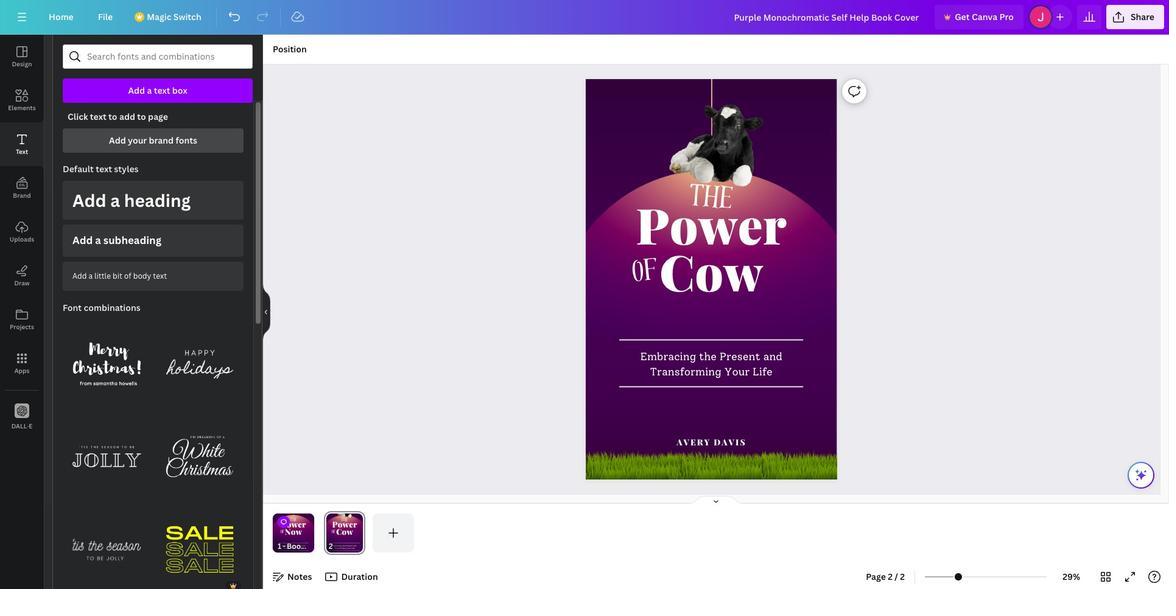 Task type: vqa. For each thing, say whether or not it's contained in the screenshot.
Typography on the left of the page
no



Task type: locate. For each thing, give the bounding box(es) containing it.
1 vertical spatial power
[[281, 519, 306, 530]]

canva
[[972, 11, 998, 23]]

magic switch
[[147, 11, 201, 23]]

click text to add to page
[[68, 111, 168, 122]]

of for of
[[631, 248, 661, 300]]

page 2 / 2 button
[[861, 568, 910, 587]]

0 horizontal spatial to
[[108, 111, 117, 122]]

add
[[128, 85, 145, 96], [109, 135, 126, 146], [72, 189, 106, 212], [72, 233, 93, 247], [72, 271, 87, 281]]

1 vertical spatial embracing
[[282, 545, 291, 547]]

and
[[764, 351, 783, 364], [302, 545, 305, 547]]

projects button
[[0, 298, 44, 342]]

Search fonts and combinations search field
[[87, 45, 228, 68]]

a left little at the left of the page
[[89, 271, 93, 281]]

0 horizontal spatial your
[[296, 548, 300, 550]]

a left subheading
[[95, 233, 101, 247]]

29%
[[1063, 571, 1081, 583]]

1 horizontal spatial 2
[[900, 571, 905, 583]]

to left add
[[108, 111, 117, 122]]

0 vertical spatial present
[[720, 351, 761, 364]]

add
[[119, 111, 135, 122]]

magic switch button
[[127, 5, 211, 29]]

uploads
[[10, 235, 34, 244]]

add a text box
[[128, 85, 187, 96]]

subheading
[[103, 233, 161, 247]]

1 horizontal spatial and
[[764, 351, 783, 364]]

add up add
[[128, 85, 145, 96]]

home
[[49, 11, 74, 23]]

0 horizontal spatial embracing
[[282, 545, 291, 547]]

add your brand fonts
[[109, 135, 197, 146]]

1 horizontal spatial your
[[725, 366, 750, 378]]

a for little
[[89, 271, 93, 281]]

avery davis
[[677, 437, 747, 448]]

0 horizontal spatial embracing the present and transforming your life
[[282, 545, 305, 550]]

2 2 from the left
[[900, 571, 905, 583]]

add for add a heading
[[72, 189, 106, 212]]

a down "styles"
[[110, 189, 120, 212]]

0 vertical spatial life
[[753, 366, 773, 378]]

to
[[108, 111, 117, 122], [137, 111, 146, 122]]

/
[[895, 571, 898, 583]]

default text styles
[[63, 163, 139, 175]]

1 horizontal spatial to
[[137, 111, 146, 122]]

present
[[720, 351, 761, 364], [295, 545, 302, 547]]

0 vertical spatial embracing the present and transforming your life
[[641, 351, 783, 378]]

add left little at the left of the page
[[72, 271, 87, 281]]

brand button
[[0, 166, 44, 210]]

0 vertical spatial and
[[764, 351, 783, 364]]

1 horizontal spatial power
[[636, 191, 787, 258]]

1 2 from the left
[[888, 571, 893, 583]]

power
[[636, 191, 787, 258], [281, 519, 306, 530]]

1 vertical spatial present
[[295, 545, 302, 547]]

home link
[[39, 5, 83, 29]]

combinations
[[84, 302, 141, 314]]

of
[[631, 248, 661, 300], [124, 271, 131, 281], [280, 528, 285, 537]]

of the
[[280, 516, 297, 537]]

page
[[866, 571, 886, 583]]

heading
[[124, 189, 191, 212]]

pro
[[1000, 11, 1014, 23]]

0 horizontal spatial 2
[[888, 571, 893, 583]]

1 vertical spatial embracing the present and transforming your life
[[282, 545, 305, 550]]

add left subheading
[[72, 233, 93, 247]]

0 horizontal spatial transforming
[[283, 548, 295, 550]]

your
[[725, 366, 750, 378], [296, 548, 300, 550]]

0 horizontal spatial power
[[281, 519, 306, 530]]

of inside button
[[124, 271, 131, 281]]

1 horizontal spatial embracing the present and transforming your life
[[641, 351, 783, 378]]

0 horizontal spatial of
[[124, 271, 131, 281]]

2
[[888, 571, 893, 583], [900, 571, 905, 583]]

a up page
[[147, 85, 152, 96]]

text
[[154, 85, 170, 96], [90, 111, 106, 122], [96, 163, 112, 175], [153, 271, 167, 281]]

projects
[[10, 323, 34, 331]]

Page title text field
[[338, 541, 343, 553]]

1 horizontal spatial present
[[720, 351, 761, 364]]

add left your
[[109, 135, 126, 146]]

a
[[147, 85, 152, 96], [110, 189, 120, 212], [95, 233, 101, 247], [89, 271, 93, 281]]

2 horizontal spatial of
[[631, 248, 661, 300]]

0 horizontal spatial present
[[295, 545, 302, 547]]

add your brand fonts button
[[63, 129, 244, 153]]

embracing
[[641, 351, 697, 364], [282, 545, 291, 547]]

notes button
[[268, 568, 317, 587]]

font
[[63, 302, 82, 314]]

embracing the present and transforming your life
[[641, 351, 783, 378], [282, 545, 305, 550]]

1 horizontal spatial of
[[280, 528, 285, 537]]

0 horizontal spatial life
[[300, 548, 304, 550]]

0 vertical spatial embracing
[[641, 351, 697, 364]]

add a little bit of body text
[[72, 271, 167, 281]]

magic
[[147, 11, 171, 23]]

of inside of the
[[280, 528, 285, 537]]

default
[[63, 163, 94, 175]]

0 vertical spatial power
[[636, 191, 787, 258]]

group
[[156, 506, 244, 590]]

file button
[[88, 5, 123, 29]]

share
[[1131, 11, 1155, 23]]

brand
[[149, 135, 174, 146]]

cow
[[660, 238, 764, 304]]

now
[[285, 527, 302, 538]]

uploads button
[[0, 210, 44, 254]]

add a subheading
[[72, 233, 161, 247]]

0 vertical spatial transforming
[[651, 366, 722, 378]]

duration
[[341, 571, 378, 583]]

design button
[[0, 35, 44, 79]]

get canva pro
[[955, 11, 1014, 23]]

position
[[273, 43, 307, 55]]

add for add a little bit of body text
[[72, 271, 87, 281]]

2 left /
[[888, 571, 893, 583]]

the
[[688, 173, 735, 227], [700, 351, 717, 364], [290, 516, 297, 525], [292, 545, 294, 547]]

text button
[[0, 122, 44, 166]]

0 horizontal spatial and
[[302, 545, 305, 547]]

hide pages image
[[687, 496, 746, 506]]

transforming
[[651, 366, 722, 378], [283, 548, 295, 550]]

2 right /
[[900, 571, 905, 583]]

add down "default"
[[72, 189, 106, 212]]

share button
[[1107, 5, 1165, 29]]

1 horizontal spatial transforming
[[651, 366, 722, 378]]

to right add
[[137, 111, 146, 122]]

1 vertical spatial your
[[296, 548, 300, 550]]

Design title text field
[[725, 5, 930, 29]]

29% button
[[1052, 568, 1092, 587]]

life
[[753, 366, 773, 378], [300, 548, 304, 550]]



Task type: describe. For each thing, give the bounding box(es) containing it.
1 vertical spatial transforming
[[283, 548, 295, 550]]

add a heading button
[[63, 181, 244, 220]]

power for now
[[281, 519, 306, 530]]

0 vertical spatial your
[[725, 366, 750, 378]]

position button
[[268, 40, 312, 59]]

1 horizontal spatial embracing
[[641, 351, 697, 364]]

box
[[172, 85, 187, 96]]

body
[[133, 271, 151, 281]]

apps button
[[0, 342, 44, 386]]

power now
[[281, 519, 306, 538]]

elements
[[8, 104, 36, 112]]

elements button
[[0, 79, 44, 122]]

a for subheading
[[95, 233, 101, 247]]

draw
[[14, 279, 30, 288]]

a for text
[[147, 85, 152, 96]]

the inside of the
[[290, 516, 297, 525]]

power for cow
[[636, 191, 787, 258]]

add a little bit of body text button
[[63, 262, 244, 291]]

click
[[68, 111, 88, 122]]

text left "styles"
[[96, 163, 112, 175]]

get canva pro button
[[935, 5, 1024, 29]]

add for add a text box
[[128, 85, 145, 96]]

duration button
[[322, 568, 383, 587]]

main menu bar
[[0, 0, 1170, 35]]

1 to from the left
[[108, 111, 117, 122]]

bit
[[113, 271, 122, 281]]

dall·e button
[[0, 395, 44, 439]]

a for heading
[[110, 189, 120, 212]]

2 to from the left
[[137, 111, 146, 122]]

add for add a subheading
[[72, 233, 93, 247]]

little
[[94, 271, 111, 281]]

hide image
[[263, 283, 270, 341]]

of for of the
[[280, 528, 285, 537]]

text right body
[[153, 271, 167, 281]]

power cow
[[636, 191, 787, 304]]

add for add your brand fonts
[[109, 135, 126, 146]]

text left "box"
[[154, 85, 170, 96]]

text right click at the left of page
[[90, 111, 106, 122]]

1 vertical spatial and
[[302, 545, 305, 547]]

get
[[955, 11, 970, 23]]

text
[[16, 147, 28, 156]]

apps
[[14, 367, 29, 375]]

file
[[98, 11, 113, 23]]

1 horizontal spatial life
[[753, 366, 773, 378]]

1 vertical spatial life
[[300, 548, 304, 550]]

page
[[148, 111, 168, 122]]

design
[[12, 60, 32, 68]]

canva assistant image
[[1134, 468, 1149, 483]]

avery
[[677, 437, 711, 448]]

add a heading
[[72, 189, 191, 212]]

dall·e
[[11, 422, 32, 430]]

page 2 / 2
[[866, 571, 905, 583]]

add a subheading button
[[63, 225, 244, 257]]

font combinations
[[63, 302, 141, 314]]

davis
[[714, 437, 747, 448]]

fonts
[[176, 135, 197, 146]]

add a text box button
[[63, 79, 253, 103]]

page 2 image
[[324, 514, 365, 553]]

notes
[[288, 571, 312, 583]]

your
[[128, 135, 147, 146]]

styles
[[114, 163, 139, 175]]

brand
[[13, 191, 31, 200]]

draw button
[[0, 254, 44, 298]]

side panel tab list
[[0, 35, 44, 439]]

switch
[[173, 11, 201, 23]]



